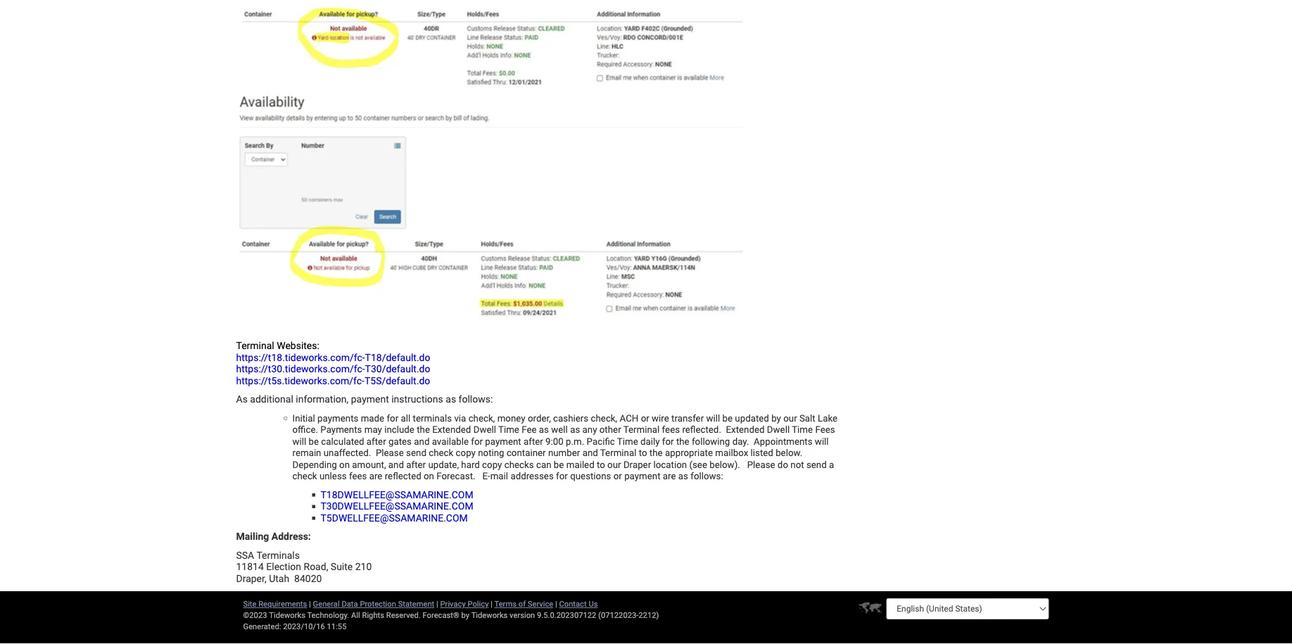 Task type: describe. For each thing, give the bounding box(es) containing it.
mail
[[490, 471, 508, 482]]

0 horizontal spatial and
[[389, 459, 404, 470]]

suite
[[331, 561, 353, 573]]

0 horizontal spatial fees
[[349, 471, 367, 482]]

any
[[583, 424, 597, 435]]

initial p
[[293, 413, 323, 424]]

contact
[[559, 599, 587, 609]]

hard
[[461, 459, 480, 470]]

1 vertical spatial terminal
[[624, 424, 660, 435]]

by inside site requirements | general data protection statement | privacy policy | terms of service | contact us ©2023 tideworks technology. all rights reserved. forecast® by tideworks version 9.5.0.202307122 (07122023-2212) generated: 2023/10/16 11:55
[[462, 611, 470, 620]]

websites:
[[277, 340, 320, 352]]

fees
[[816, 424, 835, 435]]

t30dwellfee@ssamarine.com link
[[321, 501, 474, 512]]

9.5.0.202307122
[[537, 611, 597, 620]]

for inside ayments made for all terminals via check, money order, cashiers check, ach or wire transfer will be updated by our salt lake office.
[[387, 413, 399, 424]]

t18/default.do
[[365, 352, 430, 363]]

https://t18.tideworks.com/fc-
[[236, 352, 365, 363]]

©2023 tideworks
[[243, 611, 305, 620]]

1 extended from the left
[[432, 424, 471, 435]]

1 horizontal spatial time
[[617, 436, 638, 447]]

updated
[[735, 413, 769, 424]]

0 horizontal spatial on
[[339, 459, 350, 470]]

site
[[243, 599, 257, 609]]

p
[[318, 413, 323, 424]]

t18dwellfee@ssamarine.com
[[321, 489, 474, 501]]

terminals
[[257, 549, 300, 561]]

0 horizontal spatial send
[[406, 447, 427, 459]]

0 vertical spatial to
[[639, 447, 647, 459]]

p.m.
[[566, 436, 585, 447]]

below.
[[776, 447, 803, 459]]

terms of service link
[[495, 599, 554, 609]]

2 horizontal spatial after
[[524, 436, 543, 447]]

210
[[355, 561, 372, 573]]

t5dwellfee@ssamarine.com
[[321, 512, 468, 524]]

(see
[[690, 459, 707, 470]]

11:55
[[327, 622, 347, 631]]

2 check, from the left
[[591, 413, 618, 424]]

following
[[692, 436, 730, 447]]

2 horizontal spatial time
[[792, 424, 813, 435]]

fee
[[522, 424, 537, 435]]

available
[[432, 436, 469, 447]]

1 horizontal spatial after
[[406, 459, 426, 470]]

daily
[[641, 436, 660, 447]]

1 vertical spatial to
[[597, 459, 605, 470]]

reflected
[[385, 471, 422, 482]]

2 horizontal spatial and
[[583, 447, 598, 459]]

well
[[551, 424, 568, 435]]

all
[[401, 413, 411, 424]]

2 vertical spatial be
[[554, 459, 564, 470]]

(07122023-
[[598, 611, 639, 620]]

number
[[548, 447, 580, 459]]

policy
[[468, 599, 489, 609]]

protection
[[360, 599, 396, 609]]

t5s/default.do
[[365, 375, 430, 387]]

lake
[[818, 413, 838, 424]]

a
[[829, 459, 834, 470]]

election
[[266, 561, 301, 573]]

us
[[589, 599, 598, 609]]

of
[[519, 599, 526, 609]]

statement
[[398, 599, 435, 609]]

depending
[[293, 459, 337, 470]]

information,
[[296, 394, 349, 405]]

can
[[536, 459, 552, 470]]

location
[[654, 459, 687, 470]]

2 extended from the left
[[726, 424, 765, 435]]

payment inside 'terminal websites: https://t18.tideworks.com/fc-t18/default.do https://t30.tideworks.com/fc-t30/default.do https://t5s.tideworks.com/fc-t5s/default.do as additional information, payment instructions as follows:'
[[351, 394, 389, 405]]

ssa
[[236, 549, 254, 561]]

draper,
[[236, 573, 267, 584]]

utah
[[269, 573, 289, 584]]

0 horizontal spatial the
[[417, 424, 430, 435]]

9:00
[[546, 436, 564, 447]]

payments
[[321, 424, 362, 435]]

generated:
[[243, 622, 281, 631]]

terms
[[495, 599, 517, 609]]

initial
[[293, 413, 315, 424]]

mailbox
[[715, 447, 749, 459]]

will inside ayments made for all terminals via check, money order, cashiers check, ach or wire transfer will be updated by our salt lake office.
[[706, 413, 720, 424]]

t5dwellfee@ssamarine.com link
[[321, 512, 468, 524]]

requirements
[[259, 599, 307, 609]]

ayments made for all terminals via check, money order, cashiers check, ach or wire transfer will be updated by our salt lake office.
[[293, 413, 838, 435]]

payments may include the extended dwell time fee as well as any other terminal fees reflected.  extended dwell time fees will be calculated after gates and available for payment after 9:00 p.m. pacific time daily for the following day.  appointments will remain unaffected.  please send check copy noting container number and terminal to the appropriate mailbox listed below. depending on amount, and after update, hard copy checks can be mailed to our draper location (see below).   please do not send a check unless fees are reflected on forecast.   e-mail addresses for questions or payment are as follows:
[[293, 424, 835, 482]]

appointments
[[754, 436, 813, 447]]

0 horizontal spatial will
[[293, 436, 306, 447]]

update,
[[428, 459, 459, 470]]

listed
[[751, 447, 774, 459]]

2 dwell from the left
[[767, 424, 790, 435]]

our inside payments may include the extended dwell time fee as well as any other terminal fees reflected.  extended dwell time fees will be calculated after gates and available for payment after 9:00 p.m. pacific time daily for the following day.  appointments will remain unaffected.  please send check copy noting container number and terminal to the appropriate mailbox listed below. depending on amount, and after update, hard copy checks can be mailed to our draper location (see below).   please do not send a check unless fees are reflected on forecast.   e-mail addresses for questions or payment are as follows:
[[608, 459, 621, 470]]

via
[[454, 413, 466, 424]]

all
[[351, 611, 360, 620]]

0 vertical spatial copy
[[456, 447, 476, 459]]

be inside ayments made for all terminals via check, money order, cashiers check, ach or wire transfer will be updated by our salt lake office.
[[723, 413, 733, 424]]

1 horizontal spatial fees
[[662, 424, 680, 435]]

remain
[[293, 447, 321, 459]]



Task type: vqa. For each thing, say whether or not it's contained in the screenshot.
the bottom send
yes



Task type: locate. For each thing, give the bounding box(es) containing it.
service
[[528, 599, 554, 609]]

technology.
[[307, 611, 349, 620]]

time down the other
[[617, 436, 638, 447]]

| up 'forecast®' in the bottom of the page
[[437, 599, 438, 609]]

after down fee
[[524, 436, 543, 447]]

mailed
[[567, 459, 595, 470]]

0 vertical spatial fees
[[662, 424, 680, 435]]

payment up made
[[351, 394, 389, 405]]

or
[[641, 413, 650, 424], [614, 471, 622, 482]]

follows: inside payments may include the extended dwell time fee as well as any other terminal fees reflected.  extended dwell time fees will be calculated after gates and available for payment after 9:00 p.m. pacific time daily for the following day.  appointments will remain unaffected.  please send check copy noting container number and terminal to the appropriate mailbox listed below. depending on amount, and after update, hard copy checks can be mailed to our draper location (see below).   please do not send a check unless fees are reflected on forecast.   e-mail addresses for questions or payment are as follows:
[[691, 471, 723, 482]]

check up update,
[[429, 447, 454, 459]]

follows: inside 'terminal websites: https://t18.tideworks.com/fc-t18/default.do https://t30.tideworks.com/fc-t30/default.do https://t5s.tideworks.com/fc-t5s/default.do as additional information, payment instructions as follows:'
[[459, 394, 493, 405]]

| up 9.5.0.202307122
[[555, 599, 557, 609]]

1 horizontal spatial are
[[663, 471, 676, 482]]

https://t30.tideworks.com/fc-
[[236, 363, 365, 375]]

check, right via
[[469, 413, 495, 424]]

for
[[387, 413, 399, 424], [471, 436, 483, 447], [662, 436, 674, 447], [556, 471, 568, 482]]

are down "amount,"
[[369, 471, 383, 482]]

1 check, from the left
[[469, 413, 495, 424]]

privacy policy link
[[440, 599, 489, 609]]

payment up the noting
[[485, 436, 521, 447]]

check,
[[469, 413, 495, 424], [591, 413, 618, 424]]

fees down wire
[[662, 424, 680, 435]]

1 vertical spatial be
[[309, 436, 319, 447]]

| up tideworks
[[491, 599, 493, 609]]

and up mailed
[[583, 447, 598, 459]]

or right questions on the left bottom of page
[[614, 471, 622, 482]]

unless
[[320, 471, 347, 482]]

will down fees
[[815, 436, 829, 447]]

on
[[339, 459, 350, 470], [424, 471, 434, 482]]

instructions
[[392, 394, 443, 405]]

the down terminals
[[417, 424, 430, 435]]

contact us link
[[559, 599, 598, 609]]

1 dwell from the left
[[474, 424, 496, 435]]

general
[[313, 599, 340, 609]]

order,
[[528, 413, 551, 424]]

2 horizontal spatial be
[[723, 413, 733, 424]]

after down may
[[367, 436, 386, 447]]

other
[[600, 424, 621, 435]]

terminal inside 'terminal websites: https://t18.tideworks.com/fc-t18/default.do https://t30.tideworks.com/fc-t30/default.do https://t5s.tideworks.com/fc-t5s/default.do as additional information, payment instructions as follows:'
[[236, 340, 274, 352]]

time
[[498, 424, 519, 435], [792, 424, 813, 435], [617, 436, 638, 447]]

for left all
[[387, 413, 399, 424]]

4 | from the left
[[555, 599, 557, 609]]

to up questions on the left bottom of page
[[597, 459, 605, 470]]

additional
[[250, 394, 293, 405]]

extended
[[432, 424, 471, 435], [726, 424, 765, 435]]

11814
[[236, 561, 264, 573]]

|
[[309, 599, 311, 609], [437, 599, 438, 609], [491, 599, 493, 609], [555, 599, 557, 609]]

may
[[365, 424, 382, 435]]

extended down 'updated' at the right bottom
[[726, 424, 765, 435]]

1 vertical spatial copy
[[482, 459, 502, 470]]

0 horizontal spatial payment
[[351, 394, 389, 405]]

1 vertical spatial payment
[[485, 436, 521, 447]]

1 vertical spatial follows:
[[691, 471, 723, 482]]

time down money
[[498, 424, 519, 435]]

tideworks
[[471, 611, 508, 620]]

as
[[236, 394, 248, 405]]

1 horizontal spatial check,
[[591, 413, 618, 424]]

0 vertical spatial by
[[772, 413, 781, 424]]

1 vertical spatial our
[[608, 459, 621, 470]]

0 horizontal spatial after
[[367, 436, 386, 447]]

0 vertical spatial payment
[[351, 394, 389, 405]]

as down order,
[[539, 424, 549, 435]]

0 vertical spatial be
[[723, 413, 733, 424]]

0 horizontal spatial by
[[462, 611, 470, 620]]

or left wire
[[641, 413, 650, 424]]

addresses
[[511, 471, 554, 482]]

on down update,
[[424, 471, 434, 482]]

or inside ayments made for all terminals via check, money order, cashiers check, ach or wire transfer will be updated by our salt lake office.
[[641, 413, 650, 424]]

extended up 'available'
[[432, 424, 471, 435]]

to up 'draper'
[[639, 447, 647, 459]]

and down please
[[389, 459, 404, 470]]

1 vertical spatial send
[[807, 459, 827, 470]]

2 are from the left
[[663, 471, 676, 482]]

the down daily
[[650, 447, 663, 459]]

calculated
[[321, 436, 364, 447]]

follows: down (see
[[691, 471, 723, 482]]

t18dwellfee@ssamarine.com t30dwellfee@ssamarine.com t5dwellfee@ssamarine.com mailing address: ssa terminals 11814 election road, suite 210 draper, utah  84020
[[236, 489, 474, 584]]

by
[[772, 413, 781, 424], [462, 611, 470, 620]]

0 horizontal spatial copy
[[456, 447, 476, 459]]

terminal down pacific
[[600, 447, 637, 459]]

0 horizontal spatial to
[[597, 459, 605, 470]]

salt
[[800, 413, 816, 424]]

1 | from the left
[[309, 599, 311, 609]]

https://t5s.tideworks.com/fc-t5s/default.do link
[[236, 375, 430, 387]]

1 are from the left
[[369, 471, 383, 482]]

for right daily
[[662, 436, 674, 447]]

1 horizontal spatial send
[[807, 459, 827, 470]]

will up following
[[706, 413, 720, 424]]

be down number
[[554, 459, 564, 470]]

0 vertical spatial follows:
[[459, 394, 493, 405]]

by up appointments
[[772, 413, 781, 424]]

not
[[791, 459, 804, 470]]

be up remain
[[309, 436, 319, 447]]

by inside ayments made for all terminals via check, money order, cashiers check, ach or wire transfer will be updated by our salt lake office.
[[772, 413, 781, 424]]

1 horizontal spatial extended
[[726, 424, 765, 435]]

terminals
[[413, 413, 452, 424]]

address:
[[272, 531, 311, 542]]

ach
[[620, 413, 639, 424]]

office.
[[293, 424, 318, 435]]

1 horizontal spatial will
[[706, 413, 720, 424]]

2 horizontal spatial the
[[676, 436, 690, 447]]

| left general
[[309, 599, 311, 609]]

0 horizontal spatial check,
[[469, 413, 495, 424]]

0 horizontal spatial follows:
[[459, 394, 493, 405]]

reserved.
[[386, 611, 421, 620]]

1 horizontal spatial our
[[784, 413, 797, 424]]

1 horizontal spatial by
[[772, 413, 781, 424]]

copy down the noting
[[482, 459, 502, 470]]

as down location
[[679, 471, 688, 482]]

payment down 'draper'
[[625, 471, 661, 482]]

0 vertical spatial our
[[784, 413, 797, 424]]

t30dwellfee@ssamarine.com
[[321, 501, 474, 512]]

for up the noting
[[471, 436, 483, 447]]

2 vertical spatial payment
[[625, 471, 661, 482]]

data
[[342, 599, 358, 609]]

terminal websites: https://t18.tideworks.com/fc-t18/default.do https://t30.tideworks.com/fc-t30/default.do https://t5s.tideworks.com/fc-t5s/default.do as additional information, payment instructions as follows:
[[236, 340, 493, 405]]

site requirements | general data protection statement | privacy policy | terms of service | contact us ©2023 tideworks technology. all rights reserved. forecast® by tideworks version 9.5.0.202307122 (07122023-2212) generated: 2023/10/16 11:55
[[243, 599, 659, 631]]

after up reflected
[[406, 459, 426, 470]]

1 horizontal spatial or
[[641, 413, 650, 424]]

general data protection statement link
[[313, 599, 435, 609]]

as
[[446, 394, 456, 405], [539, 424, 549, 435], [570, 424, 580, 435], [679, 471, 688, 482]]

are down location
[[663, 471, 676, 482]]

transfer
[[672, 413, 704, 424]]

the up appropriate
[[676, 436, 690, 447]]

time down salt at the bottom of the page
[[792, 424, 813, 435]]

follows: up via
[[459, 394, 493, 405]]

t18dwellfee@ssamarine.com link
[[321, 489, 474, 501]]

our inside ayments made for all terminals via check, money order, cashiers check, ach or wire transfer will be updated by our salt lake office.
[[784, 413, 797, 424]]

1 horizontal spatial payment
[[485, 436, 521, 447]]

dwell up the noting
[[474, 424, 496, 435]]

1 horizontal spatial follows:
[[691, 471, 723, 482]]

2 | from the left
[[437, 599, 438, 609]]

gates
[[389, 436, 412, 447]]

0 vertical spatial send
[[406, 447, 427, 459]]

dwell up appointments
[[767, 424, 790, 435]]

check down depending
[[293, 471, 317, 482]]

send down the gates
[[406, 447, 427, 459]]

be
[[723, 413, 733, 424], [309, 436, 319, 447], [554, 459, 564, 470]]

fees down "amount,"
[[349, 471, 367, 482]]

our left salt at the bottom of the page
[[784, 413, 797, 424]]

1 horizontal spatial be
[[554, 459, 564, 470]]

appropriate
[[665, 447, 713, 459]]

road,
[[304, 561, 328, 573]]

0 horizontal spatial are
[[369, 471, 383, 482]]

noting
[[478, 447, 504, 459]]

https://t18.tideworks.com/fc-t18/default.do link
[[236, 352, 430, 363]]

or inside payments may include the extended dwell time fee as well as any other terminal fees reflected.  extended dwell time fees will be calculated after gates and available for payment after 9:00 p.m. pacific time daily for the following day.  appointments will remain unaffected.  please send check copy noting container number and terminal to the appropriate mailbox listed below. depending on amount, and after update, hard copy checks can be mailed to our draper location (see below).   please do not send a check unless fees are reflected on forecast.   e-mail addresses for questions or payment are as follows:
[[614, 471, 622, 482]]

site requirements link
[[243, 599, 307, 609]]

2023/10/16
[[283, 622, 325, 631]]

0 vertical spatial terminal
[[236, 340, 274, 352]]

as up via
[[446, 394, 456, 405]]

send left a
[[807, 459, 827, 470]]

wire
[[652, 413, 669, 424]]

1 horizontal spatial and
[[414, 436, 430, 447]]

container
[[507, 447, 546, 459]]

1 horizontal spatial check
[[429, 447, 454, 459]]

1 horizontal spatial to
[[639, 447, 647, 459]]

0 horizontal spatial dwell
[[474, 424, 496, 435]]

1 horizontal spatial copy
[[482, 459, 502, 470]]

for down mailed
[[556, 471, 568, 482]]

0 horizontal spatial or
[[614, 471, 622, 482]]

will down office.
[[293, 436, 306, 447]]

rights
[[362, 611, 384, 620]]

1 vertical spatial check
[[293, 471, 317, 482]]

mailing
[[236, 531, 269, 542]]

questions
[[570, 471, 611, 482]]

ayments
[[323, 413, 359, 424]]

as up p.m.
[[570, 424, 580, 435]]

be left 'updated' at the right bottom
[[723, 413, 733, 424]]

please
[[376, 447, 404, 459]]

check, up the other
[[591, 413, 618, 424]]

1 horizontal spatial on
[[424, 471, 434, 482]]

as inside 'terminal websites: https://t18.tideworks.com/fc-t18/default.do https://t30.tideworks.com/fc-t30/default.do https://t5s.tideworks.com/fc-t5s/default.do as additional information, payment instructions as follows:'
[[446, 394, 456, 405]]

0 horizontal spatial extended
[[432, 424, 471, 435]]

0 horizontal spatial time
[[498, 424, 519, 435]]

1 horizontal spatial the
[[650, 447, 663, 459]]

pacific
[[587, 436, 615, 447]]

terminal left websites:
[[236, 340, 274, 352]]

2 horizontal spatial will
[[815, 436, 829, 447]]

1 horizontal spatial dwell
[[767, 424, 790, 435]]

2 horizontal spatial payment
[[625, 471, 661, 482]]

0 vertical spatial or
[[641, 413, 650, 424]]

and
[[414, 436, 430, 447], [583, 447, 598, 459], [389, 459, 404, 470]]

1 vertical spatial fees
[[349, 471, 367, 482]]

0 horizontal spatial check
[[293, 471, 317, 482]]

by down privacy policy link
[[462, 611, 470, 620]]

our left 'draper'
[[608, 459, 621, 470]]

https://t5s.tideworks.com/fc-
[[236, 375, 365, 387]]

send
[[406, 447, 427, 459], [807, 459, 827, 470]]

0 horizontal spatial be
[[309, 436, 319, 447]]

copy up hard
[[456, 447, 476, 459]]

include
[[385, 424, 415, 435]]

3 | from the left
[[491, 599, 493, 609]]

and right the gates
[[414, 436, 430, 447]]

0 vertical spatial check
[[429, 447, 454, 459]]

2 vertical spatial terminal
[[600, 447, 637, 459]]

checks
[[505, 459, 534, 470]]

on up unless
[[339, 459, 350, 470]]

1 vertical spatial or
[[614, 471, 622, 482]]

do
[[778, 459, 788, 470]]

0 horizontal spatial our
[[608, 459, 621, 470]]

terminal up daily
[[624, 424, 660, 435]]

our
[[784, 413, 797, 424], [608, 459, 621, 470]]

1 vertical spatial by
[[462, 611, 470, 620]]



